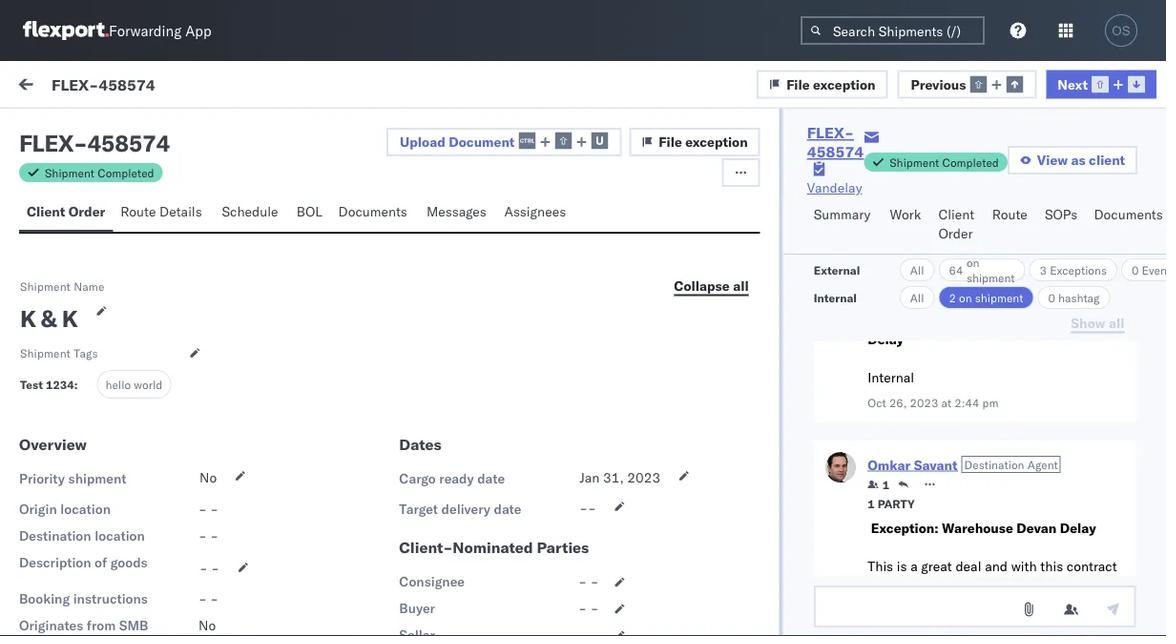 Task type: vqa. For each thing, say whether or not it's contained in the screenshot.
rules
no



Task type: describe. For each thing, give the bounding box(es) containing it.
2023 for 31,
[[627, 470, 661, 486]]

shipment for 64 on shipment
[[966, 271, 1015, 285]]

shipment down the flex
[[45, 166, 95, 180]]

and will shipment as
[[57, 440, 131, 476]]

has
[[97, 364, 119, 380]]

agent
[[1027, 458, 1058, 472]]

nominated
[[453, 538, 533, 557]]

booking instructions
[[19, 591, 148, 608]]

0 horizontal spatial shipment completed
[[45, 166, 154, 180]]

0 horizontal spatial file exception
[[659, 134, 748, 150]]

ready
[[439, 471, 474, 487]]

0 horizontal spatial file
[[659, 134, 682, 150]]

s
[[70, 208, 76, 220]]

forwarding
[[109, 21, 182, 40]]

delay:
[[867, 312, 906, 329]]

terminal inside 'exception: (air recovery) schedule delay: terminal - cargo availability delay'
[[909, 312, 965, 329]]

exceptions
[[1050, 263, 1107, 277]]

0 horizontal spatial documents button
[[331, 195, 419, 232]]

flex- down great
[[909, 585, 949, 601]]

1 k from the left
[[20, 304, 36, 333]]

jan 31, 2023
[[580, 470, 661, 486]]

flex- 458574 link
[[807, 123, 864, 161]]

shipment up 'k & k' at the left of page
[[20, 279, 71, 294]]

vandelay
[[807, 179, 862, 196]]

exception: unknown customs
[[61, 239, 251, 255]]

warehouse
[[942, 520, 1013, 537]]

deal
[[955, 558, 981, 575]]

import work
[[142, 78, 217, 95]]

delayed.
[[155, 364, 207, 380]]

pdt for @
[[547, 585, 572, 601]]

this is a great deal and with this contract established, we will create a lucrative
[[867, 558, 1117, 594]]

order for leftmost client order button
[[68, 203, 105, 220]]

1 oct 26, 2023, 2:44 pm pdt from the top
[[401, 470, 572, 487]]

oct up target
[[401, 470, 423, 487]]

this inside this is a great deal and with this contract established, we will create a lucrative
[[1040, 558, 1063, 575]]

import
[[142, 78, 182, 95]]

2 pdt from the top
[[547, 470, 572, 487]]

been
[[122, 364, 152, 380]]

1 horizontal spatial shipment completed
[[890, 155, 999, 169]]

on for 2
[[959, 291, 972, 305]]

- inside 'exception: (air recovery) schedule delay: terminal - cargo availability delay'
[[968, 312, 977, 329]]

458574 down deal
[[949, 585, 999, 601]]

all for 64
[[910, 263, 924, 277]]

upload
[[400, 133, 446, 150]]

route for route
[[992, 206, 1028, 223]]

priority
[[19, 471, 65, 487]]

1 vertical spatial destination
[[19, 528, 91, 545]]

date for target delivery date
[[494, 501, 522, 518]]

oct left the 2:46
[[401, 231, 423, 247]]

0 vertical spatial exception
[[813, 76, 876, 92]]

cargo inside 'exception: (air recovery) schedule delay: terminal - cargo availability delay'
[[980, 312, 1018, 329]]

details
[[159, 203, 202, 220]]

message
[[59, 166, 105, 180]]

2023 for 26,
[[910, 396, 938, 410]]

location for origin location
[[60, 501, 111, 518]]

upload document button
[[387, 128, 622, 157]]

0 for 0 even
[[1132, 263, 1139, 277]]

may
[[142, 402, 167, 419]]

order for rightmost client order button
[[939, 225, 973, 242]]

bol
[[297, 203, 322, 220]]

shipment up origin location
[[68, 471, 126, 487]]

schedule inside schedule button
[[222, 203, 278, 220]]

route details
[[121, 203, 202, 220]]

on for 64
[[966, 255, 979, 270]]

client-
[[399, 538, 453, 557]]

external for external (0)
[[31, 121, 81, 138]]

internal (0) button
[[120, 113, 214, 150]]

next button
[[1046, 70, 1157, 99]]

world
[[134, 378, 163, 392]]

external (0)
[[31, 121, 109, 138]]

and inside this is a great deal and with this contract established, we will create a lucrative
[[985, 558, 1007, 575]]

0 horizontal spatial a
[[910, 558, 917, 575]]

collapse all
[[674, 277, 749, 294]]

1 vertical spatial a
[[1031, 577, 1038, 594]]

sops
[[1045, 206, 1078, 223]]

26, down messages
[[426, 231, 447, 247]]

0 horizontal spatial that
[[88, 402, 112, 419]]

flex- up oct 26, 2023 at 2:44 pm
[[909, 346, 949, 363]]

26, up target
[[426, 470, 447, 487]]

2271801
[[949, 231, 1007, 247]]

booking
[[19, 591, 70, 608]]

exception: (air recovery) schedule terminal - cargo availability
[[57, 469, 293, 504]]

route details button
[[113, 195, 214, 232]]

flex- right my
[[52, 75, 99, 94]]

with
[[1011, 558, 1037, 575]]

1234
[[46, 378, 74, 392]]

omkar savant destination agent
[[867, 456, 1058, 473]]

1 horizontal spatial file exception
[[787, 76, 876, 92]]

flex
[[19, 129, 74, 157]]

destination location
[[19, 528, 145, 545]]

pm
[[982, 396, 998, 410]]

shipment for 2 on shipment
[[975, 291, 1024, 305]]

oct down client-
[[401, 585, 423, 601]]

shipment for and will shipment as
[[57, 459, 114, 476]]

this
[[867, 558, 893, 575]]

exception: for exception: unknown customs
[[61, 239, 128, 255]]

0 horizontal spatial client order
[[27, 203, 105, 220]]

k & k
[[20, 304, 78, 333]]

instructions
[[73, 591, 148, 608]]

assignees button
[[497, 195, 577, 232]]

messages
[[427, 203, 487, 220]]

64
[[949, 263, 963, 277]]

route button
[[985, 198, 1037, 254]]

1 horizontal spatial client
[[939, 206, 975, 223]]

at
[[941, 396, 951, 410]]

3 exceptions
[[1040, 263, 1107, 277]]

recovery) for cargo
[[973, 293, 1040, 310]]

1 horizontal spatial client order
[[939, 206, 975, 242]]

pm for @
[[524, 585, 544, 601]]

flex- 458574 up vandelay on the right of page
[[807, 123, 864, 161]]

origin
[[19, 501, 57, 518]]

we are notifying
[[57, 345, 156, 361]]

terminal inside exception: (air recovery) schedule terminal - cargo availability
[[57, 488, 113, 504]]

origin location
[[19, 501, 111, 518]]

category
[[656, 166, 703, 180]]

shipment tags
[[20, 346, 98, 360]]

cargo inside exception: (air recovery) schedule terminal - cargo availability
[[128, 488, 166, 504]]

458574 up vandelay on the right of page
[[807, 142, 864, 161]]

(air for cargo
[[132, 469, 159, 485]]

flex- 458574 up warehouse
[[909, 470, 999, 487]]

pdt for exception:
[[547, 231, 572, 247]]

flex- 458574 up at
[[909, 346, 999, 363]]

upload document
[[400, 133, 515, 150]]

is
[[897, 558, 907, 575]]

devan
[[1016, 520, 1056, 537]]

(air for -
[[942, 293, 969, 310]]

0 for 0 hashtag
[[1048, 291, 1056, 305]]

and inside and will shipment as
[[57, 440, 80, 457]]

--
[[580, 500, 596, 517]]

omkar up priority shipment
[[93, 436, 133, 452]]

takes
[[157, 383, 190, 399]]

that devan has been delayed. unloading cargo takes that this may
[[57, 345, 208, 419]]

hello
[[105, 378, 131, 392]]

contract
[[1067, 558, 1117, 575]]

omkar savant for @
[[93, 569, 177, 586]]

0 horizontal spatial work
[[185, 78, 217, 95]]

1 horizontal spatial documents button
[[1087, 198, 1166, 254]]

omkar up 1 button
[[867, 456, 910, 473]]

even
[[1142, 263, 1166, 277]]

1 horizontal spatial cargo
[[399, 471, 436, 487]]

notifying
[[102, 345, 156, 361]]

458574 down 'forwarding app' link
[[99, 75, 155, 94]]

458574 up warehouse
[[949, 470, 999, 487]]

2:46
[[491, 231, 520, 247]]

1 vertical spatial no
[[199, 618, 216, 634]]

2 vertical spatial 2:44
[[491, 585, 520, 601]]

exception: for exception: warehouse devan delay
[[871, 520, 938, 537]]

oct 26, 2023 at 2:44 pm
[[867, 396, 998, 410]]

0 vertical spatial that
[[184, 345, 208, 361]]

1 vertical spatial 2:44
[[491, 470, 520, 487]]

458574 up "message"
[[87, 129, 170, 157]]

target delivery date
[[399, 501, 522, 518]]

flex- up 64
[[909, 231, 949, 247]]

resize handle column header for message
[[370, 159, 393, 637]]

1 horizontal spatial internal
[[814, 291, 857, 305]]

shipment up work button on the right of page
[[890, 155, 939, 169]]

&
[[41, 304, 57, 333]]

will inside and will shipment as
[[84, 440, 104, 457]]

name
[[74, 279, 105, 294]]

omkar for @
[[93, 569, 133, 586]]

priority shipment
[[19, 471, 126, 487]]

we
[[57, 345, 76, 361]]

savant for exception:
[[136, 206, 177, 222]]

1 horizontal spatial delay
[[1060, 520, 1096, 537]]

view
[[1037, 152, 1068, 168]]



Task type: locate. For each thing, give the bounding box(es) containing it.
0 vertical spatial terminal
[[909, 312, 965, 329]]

0 vertical spatial all button
[[900, 259, 935, 282]]

no
[[199, 470, 217, 486], [199, 618, 216, 634]]

exception: up origin location
[[61, 469, 128, 485]]

1 vertical spatial delay
[[1060, 520, 1096, 537]]

this up the lucrative
[[1040, 558, 1063, 575]]

2:44 down client-nominated parties
[[491, 585, 520, 601]]

location for destination location
[[95, 528, 145, 545]]

0 horizontal spatial internal
[[128, 121, 175, 138]]

omkar savant for we
[[93, 312, 177, 328]]

1 vertical spatial schedule
[[1043, 293, 1103, 310]]

0 vertical spatial order
[[68, 203, 105, 220]]

devan
[[57, 364, 93, 380]]

pm down "parties"
[[524, 585, 544, 601]]

exception: for exception: (air recovery) schedule terminal - cargo availability
[[61, 469, 128, 485]]

client
[[1089, 152, 1125, 168]]

@
[[57, 602, 68, 619]]

1 horizontal spatial completed
[[942, 155, 999, 169]]

3 pdt from the top
[[547, 585, 572, 601]]

2 vertical spatial internal
[[867, 369, 914, 386]]

my work
[[19, 73, 104, 100]]

flex- 458574 down deal
[[909, 585, 999, 601]]

external
[[31, 121, 81, 138], [814, 263, 860, 277]]

1 vertical spatial all
[[910, 291, 924, 305]]

delay up 'contract'
[[1060, 520, 1096, 537]]

availability
[[1021, 312, 1094, 329], [169, 488, 242, 504]]

2 all from the top
[[910, 291, 924, 305]]

delay inside 'exception: (air recovery) schedule delay: terminal - cargo availability delay'
[[867, 331, 904, 348]]

2023 left at
[[910, 396, 938, 410]]

2023,
[[451, 231, 488, 247], [451, 470, 488, 487], [451, 585, 488, 601]]

0 horizontal spatial completed
[[97, 166, 154, 180]]

1 horizontal spatial external
[[814, 263, 860, 277]]

omkar up 'instructions'
[[93, 569, 133, 586]]

exception up flex- 458574 link
[[813, 76, 876, 92]]

1 down 1 button
[[867, 497, 874, 511]]

0 vertical spatial schedule
[[222, 203, 278, 220]]

-
[[74, 129, 87, 157], [655, 231, 664, 247], [968, 312, 977, 329], [655, 470, 664, 487], [116, 488, 125, 504], [580, 500, 588, 517], [588, 500, 596, 517], [199, 501, 207, 518], [210, 501, 219, 518], [199, 528, 207, 545], [210, 528, 219, 545], [199, 560, 208, 577], [211, 560, 220, 577], [579, 574, 587, 590], [591, 574, 599, 590], [199, 591, 207, 608], [210, 591, 219, 608], [579, 600, 587, 617], [591, 600, 599, 617]]

recovery) down may
[[162, 469, 230, 485]]

omkar savant up the exception: unknown customs
[[93, 206, 177, 222]]

flex- 2271801
[[909, 231, 1007, 247]]

1 horizontal spatial this
[[1040, 558, 1063, 575]]

1 horizontal spatial work
[[890, 206, 921, 223]]

1 vertical spatial this
[[1040, 558, 1063, 575]]

on right the 2
[[959, 291, 972, 305]]

file exception up flex- 458574 link
[[787, 76, 876, 92]]

1 horizontal spatial recovery)
[[973, 293, 1040, 310]]

order inside client order
[[939, 225, 973, 242]]

client order button up 64
[[931, 198, 985, 254]]

0 left "even"
[[1132, 263, 1139, 277]]

external down my work
[[31, 121, 81, 138]]

0 vertical spatial file exception
[[787, 76, 876, 92]]

schedule button
[[214, 195, 289, 232]]

work for my
[[55, 73, 104, 100]]

1 horizontal spatial work
[[953, 166, 978, 180]]

previous button
[[898, 70, 1037, 99]]

1 vertical spatial cargo
[[399, 471, 436, 487]]

1 pm from the top
[[524, 231, 544, 247]]

recovery) for availability
[[162, 469, 230, 485]]

- inside exception: (air recovery) schedule terminal - cargo availability
[[116, 488, 125, 504]]

cargo ready date
[[399, 471, 505, 487]]

exception: inside 'exception: (air recovery) schedule delay: terminal - cargo availability delay'
[[871, 293, 938, 310]]

1 vertical spatial 1
[[867, 497, 874, 511]]

shipment completed
[[890, 155, 999, 169], [45, 166, 154, 180]]

flexport. image
[[23, 21, 109, 40]]

0 vertical spatial no
[[199, 470, 217, 486]]

0 vertical spatial 2:44
[[954, 396, 979, 410]]

1 party button
[[867, 495, 915, 512]]

(air down 64
[[942, 293, 969, 310]]

destination left agent
[[964, 458, 1024, 472]]

order
[[68, 203, 105, 220], [939, 225, 973, 242]]

forwarding app link
[[23, 21, 212, 40]]

flex-458574
[[52, 75, 155, 94]]

0 vertical spatial delay
[[867, 331, 904, 348]]

omkar right s in the top left of the page
[[93, 206, 133, 222]]

1 vertical spatial on
[[959, 291, 972, 305]]

0
[[1132, 263, 1139, 277], [1048, 291, 1056, 305]]

file
[[787, 76, 810, 92], [659, 134, 682, 150]]

1 vertical spatial that
[[88, 402, 112, 419]]

app
[[185, 21, 212, 40]]

2 k from the left
[[62, 304, 78, 333]]

(0) for internal (0)
[[178, 121, 203, 138]]

3 resize handle column header from the left
[[878, 159, 901, 637]]

description
[[19, 555, 91, 571]]

0 vertical spatial will
[[84, 440, 104, 457]]

possible.
[[185, 459, 240, 476]]

flex- up vandelay on the right of page
[[807, 123, 854, 142]]

exception: inside exception: (air recovery) schedule terminal - cargo availability
[[61, 469, 128, 485]]

exception: for exception: (air recovery) schedule delay: terminal - cargo availability delay
[[871, 293, 938, 310]]

schedule for exception: (air recovery) schedule delay: terminal - cargo availability delay
[[1043, 293, 1103, 310]]

location up destination location
[[60, 501, 111, 518]]

this down cargo in the bottom left of the page
[[116, 402, 138, 419]]

buyer
[[399, 600, 435, 617]]

cargo up target
[[399, 471, 436, 487]]

all for 2
[[910, 291, 924, 305]]

0 horizontal spatial cargo
[[128, 488, 166, 504]]

cargo
[[121, 383, 154, 399]]

1 vertical spatial order
[[939, 225, 973, 242]]

flex- up "party"
[[909, 470, 949, 487]]

forwarding app
[[109, 21, 212, 40]]

0 vertical spatial internal
[[128, 121, 175, 138]]

:
[[74, 378, 78, 392]]

route up the exception: unknown customs
[[121, 203, 156, 220]]

4 resize handle column header from the left
[[1132, 159, 1155, 637]]

2 (0) from the left
[[178, 121, 203, 138]]

all button for 2
[[900, 286, 935, 309]]

1 vertical spatial will
[[966, 577, 986, 594]]

0 horizontal spatial k
[[20, 304, 36, 333]]

1 vertical spatial file
[[659, 134, 682, 150]]

lucrative
[[1042, 577, 1094, 594]]

1 party
[[867, 497, 915, 511]]

description of goods
[[19, 555, 148, 571]]

type
[[288, 239, 318, 255]]

k left &
[[20, 304, 36, 333]]

client order down "message"
[[27, 203, 105, 220]]

date up client-nominated parties
[[494, 501, 522, 518]]

availability inside exception: (air recovery) schedule terminal - cargo availability
[[169, 488, 242, 504]]

0 vertical spatial (air
[[942, 293, 969, 310]]

2 pm from the top
[[524, 470, 544, 487]]

all button for 64
[[900, 259, 935, 282]]

shipment completed up work button on the right of page
[[890, 155, 999, 169]]

collapse all button
[[663, 272, 760, 301]]

k right &
[[62, 304, 78, 333]]

1 vertical spatial work
[[890, 206, 921, 223]]

client order button
[[19, 195, 113, 232], [931, 198, 985, 254]]

2 vertical spatial schedule
[[233, 469, 293, 485]]

0 vertical spatial work
[[55, 73, 104, 100]]

terminal down the 2
[[909, 312, 965, 329]]

1 vertical spatial work
[[953, 166, 978, 180]]

pdt down assignees
[[547, 231, 572, 247]]

route for route details
[[121, 203, 156, 220]]

2 resize handle column header from the left
[[624, 159, 647, 637]]

terminal down priority shipment
[[57, 488, 113, 504]]

destination up description
[[19, 528, 91, 545]]

2023, up delivery in the bottom of the page
[[451, 470, 488, 487]]

0 horizontal spatial (air
[[132, 469, 159, 485]]

1 vertical spatial recovery)
[[162, 469, 230, 485]]

exception: down "party"
[[871, 520, 938, 537]]

schedule for exception: (air recovery) schedule terminal - cargo availability
[[233, 469, 293, 485]]

0 horizontal spatial work
[[55, 73, 104, 100]]

1 inside "button"
[[867, 497, 874, 511]]

1 vertical spatial as
[[117, 459, 131, 476]]

1 horizontal spatial 2023
[[910, 396, 938, 410]]

1 vertical spatial location
[[95, 528, 145, 545]]

work up external (0)
[[55, 73, 104, 100]]

1 vertical spatial all button
[[900, 286, 935, 309]]

client up flex- 2271801
[[939, 206, 975, 223]]

goods
[[110, 555, 148, 571]]

shipment up the 2 on shipment on the right top of the page
[[966, 271, 1015, 285]]

omkar for exception:
[[93, 206, 133, 222]]

oct 26, 2023, 2:44 pm pdt up delivery in the bottom of the page
[[401, 470, 572, 487]]

will up priority shipment
[[84, 440, 104, 457]]

internal up oct 26, 2023 at 2:44 pm
[[867, 369, 914, 386]]

0 horizontal spatial documents
[[338, 203, 407, 220]]

2 vertical spatial pm
[[524, 585, 544, 601]]

(0) for external (0)
[[84, 121, 109, 138]]

0 vertical spatial pdt
[[547, 231, 572, 247]]

0 horizontal spatial external
[[31, 121, 81, 138]]

shipment up test 1234 : at the bottom
[[20, 346, 71, 360]]

0 vertical spatial date
[[477, 471, 505, 487]]

pdt left jan
[[547, 470, 572, 487]]

my
[[19, 73, 49, 100]]

omkar savant down may
[[93, 436, 177, 452]]

(air right and will shipment as
[[132, 469, 159, 485]]

date for cargo ready date
[[477, 471, 505, 487]]

internal (0)
[[128, 121, 203, 138]]

1 horizontal spatial order
[[939, 225, 973, 242]]

client left s in the top left of the page
[[27, 203, 65, 220]]

Search Shipments (/) text field
[[801, 16, 985, 45]]

1 (0) from the left
[[84, 121, 109, 138]]

that up delayed.
[[184, 345, 208, 361]]

are
[[80, 345, 99, 361]]

0 vertical spatial cargo
[[980, 312, 1018, 329]]

1 horizontal spatial availability
[[1021, 312, 1094, 329]]

2023, down messages
[[451, 231, 488, 247]]

1 resize handle column header from the left
[[370, 159, 393, 637]]

2:44 right at
[[954, 396, 979, 410]]

0 horizontal spatial as
[[117, 459, 131, 476]]

2 omkar savant from the top
[[93, 312, 177, 328]]

a right is
[[910, 558, 917, 575]]

test 1234 :
[[20, 378, 78, 392]]

of
[[95, 555, 107, 571]]

schedule inside exception: (air recovery) schedule terminal - cargo availability
[[233, 469, 293, 485]]

1 horizontal spatial client order button
[[931, 198, 985, 254]]

savant for we
[[136, 312, 177, 328]]

1 horizontal spatial documents
[[1094, 206, 1163, 223]]

will down deal
[[966, 577, 986, 594]]

0 horizontal spatial this
[[116, 402, 138, 419]]

availability inside 'exception: (air recovery) schedule delay: terminal - cargo availability delay'
[[1021, 312, 1094, 329]]

overview
[[19, 435, 87, 454]]

1 vertical spatial oct 26, 2023, 2:44 pm pdt
[[401, 585, 572, 601]]

target
[[399, 501, 438, 518]]

0 horizontal spatial 0
[[1048, 291, 1056, 305]]

2 2023, from the top
[[451, 470, 488, 487]]

2 on shipment
[[949, 291, 1024, 305]]

3 2023, from the top
[[451, 585, 488, 601]]

2 oct 26, 2023, 2:44 pm pdt from the top
[[401, 585, 572, 601]]

(0) inside button
[[84, 121, 109, 138]]

2
[[949, 291, 956, 305]]

0 horizontal spatial (0)
[[84, 121, 109, 138]]

omkar savant
[[93, 206, 177, 222], [93, 312, 177, 328], [93, 436, 177, 452], [93, 569, 177, 586]]

0 left hashtag
[[1048, 291, 1056, 305]]

26,
[[426, 231, 447, 247], [889, 396, 907, 410], [426, 470, 447, 487], [426, 585, 447, 601]]

will
[[84, 440, 104, 457], [966, 577, 986, 594]]

3
[[1040, 263, 1047, 277]]

work for related
[[953, 166, 978, 180]]

1 for 1 party
[[867, 497, 874, 511]]

0 vertical spatial 2023,
[[451, 231, 488, 247]]

savant for @
[[136, 569, 177, 586]]

shipment completed down flex - 458574
[[45, 166, 154, 180]]

0 vertical spatial file
[[787, 76, 810, 92]]

order down "message"
[[68, 203, 105, 220]]

unknown
[[132, 239, 192, 255]]

0 vertical spatial on
[[966, 255, 979, 270]]

recovery) down 64 on shipment
[[973, 293, 1040, 310]]

0 even
[[1132, 263, 1166, 277]]

1 vertical spatial and
[[985, 558, 1007, 575]]

schedule inside 'exception: (air recovery) schedule delay: terminal - cargo availability delay'
[[1043, 293, 1103, 310]]

work
[[185, 78, 217, 95], [890, 206, 921, 223]]

o s
[[63, 208, 76, 220]]

dates
[[399, 435, 442, 454]]

omkar for we
[[93, 312, 133, 328]]

cargo down the 2 on shipment on the right top of the page
[[980, 312, 1018, 329]]

client order button down "message"
[[19, 195, 113, 232]]

1 vertical spatial exception
[[686, 134, 748, 150]]

(0) up "message"
[[84, 121, 109, 138]]

savant up the exception: unknown customs
[[136, 206, 177, 222]]

0 hashtag
[[1048, 291, 1100, 305]]

on inside 64 on shipment
[[966, 255, 979, 270]]

as
[[1071, 152, 1086, 168], [117, 459, 131, 476]]

savant down may
[[136, 436, 177, 452]]

documents right bol button
[[338, 203, 407, 220]]

delay down delay:
[[867, 331, 904, 348]]

resize handle column header for related work item/shipment
[[1132, 159, 1155, 637]]

1 horizontal spatial route
[[992, 206, 1028, 223]]

o
[[63, 208, 70, 220]]

1 horizontal spatial k
[[62, 304, 78, 333]]

savant up "party"
[[914, 456, 957, 473]]

2:44 right ready
[[491, 470, 520, 487]]

None text field
[[814, 586, 1136, 628]]

documents button up 0 even
[[1087, 198, 1166, 254]]

1 horizontal spatial exception
[[813, 76, 876, 92]]

omkar savant up 'instructions'
[[93, 569, 177, 586]]

1 horizontal spatial (air
[[942, 293, 969, 310]]

1
[[882, 478, 889, 492], [867, 497, 874, 511]]

on
[[966, 255, 979, 270], [959, 291, 972, 305]]

view as client
[[1037, 152, 1125, 168]]

this inside that devan has been delayed. unloading cargo takes that this may
[[116, 402, 138, 419]]

1 horizontal spatial 1
[[882, 478, 889, 492]]

flex- inside flex- 458574
[[807, 123, 854, 142]]

1 horizontal spatial (0)
[[178, 121, 203, 138]]

0 vertical spatial oct 26, 2023, 2:44 pm pdt
[[401, 470, 572, 487]]

destination inside "omkar savant destination agent"
[[964, 458, 1024, 472]]

availability down possible.
[[169, 488, 242, 504]]

2023
[[910, 396, 938, 410], [627, 470, 661, 486]]

exception: (air recovery) schedule delay: terminal - cargo availability delay
[[867, 293, 1103, 348]]

collapse
[[674, 277, 730, 294]]

all button left 64
[[900, 259, 935, 282]]

established,
[[867, 577, 942, 594]]

3 pm from the top
[[524, 585, 544, 601]]

4 omkar savant from the top
[[93, 569, 177, 586]]

all left 64
[[910, 263, 924, 277]]

route up 2271801
[[992, 206, 1028, 223]]

view as client button
[[1008, 146, 1138, 175]]

all left the 2
[[910, 291, 924, 305]]

1 for 1
[[882, 478, 889, 492]]

customs
[[195, 239, 251, 255]]

2023, for @
[[451, 585, 488, 601]]

1 vertical spatial external
[[814, 263, 860, 277]]

26, down client-
[[426, 585, 447, 601]]

omkar savant for exception:
[[93, 206, 177, 222]]

1 horizontal spatial 0
[[1132, 263, 1139, 277]]

all button left the 2
[[900, 286, 935, 309]]

will inside this is a great deal and with this contract established, we will create a lucrative
[[966, 577, 986, 594]]

0 horizontal spatial client
[[27, 203, 65, 220]]

31,
[[603, 470, 624, 486]]

as inside and will shipment as
[[117, 459, 131, 476]]

a down with
[[1031, 577, 1038, 594]]

26, left at
[[889, 396, 907, 410]]

exception up category
[[686, 134, 748, 150]]

1 all from the top
[[910, 263, 924, 277]]

0 vertical spatial location
[[60, 501, 111, 518]]

from
[[87, 618, 116, 634]]

0 vertical spatial all
[[910, 263, 924, 277]]

external for external
[[814, 263, 860, 277]]

2 horizontal spatial internal
[[867, 369, 914, 386]]

0 horizontal spatial recovery)
[[162, 469, 230, 485]]

3 omkar savant from the top
[[93, 436, 177, 452]]

internal down "import"
[[128, 121, 175, 138]]

internal inside 'button'
[[128, 121, 175, 138]]

shipment inside and will shipment as
[[57, 459, 114, 476]]

(air inside exception: (air recovery) schedule terminal - cargo availability
[[132, 469, 159, 485]]

documents button right bol
[[331, 195, 419, 232]]

1 inside button
[[882, 478, 889, 492]]

shipment inside 64 on shipment
[[966, 271, 1015, 285]]

2 vertical spatial pdt
[[547, 585, 572, 601]]

0 horizontal spatial terminal
[[57, 488, 113, 504]]

1 vertical spatial pm
[[524, 470, 544, 487]]

unloading
[[57, 383, 117, 399]]

pm for exception:
[[524, 231, 544, 247]]

internal down summary button
[[814, 291, 857, 305]]

0 vertical spatial availability
[[1021, 312, 1094, 329]]

summary
[[814, 206, 871, 223]]

next
[[1058, 76, 1088, 92]]

file exception
[[787, 76, 876, 92], [659, 134, 748, 150]]

recovery) inside 'exception: (air recovery) schedule delay: terminal - cargo availability delay'
[[973, 293, 1040, 310]]

party
[[877, 497, 915, 511]]

external inside external (0) button
[[31, 121, 81, 138]]

that down unloading
[[88, 402, 112, 419]]

documents down client
[[1094, 206, 1163, 223]]

458574 up pm
[[949, 346, 999, 363]]

1 omkar savant from the top
[[93, 206, 177, 222]]

1 pdt from the top
[[547, 231, 572, 247]]

resize handle column header for category
[[878, 159, 901, 637]]

0 horizontal spatial exception
[[686, 134, 748, 150]]

all
[[733, 277, 749, 294]]

(0) inside 'button'
[[178, 121, 203, 138]]

(air inside 'exception: (air recovery) schedule delay: terminal - cargo availability delay'
[[942, 293, 969, 310]]

0 horizontal spatial client order button
[[19, 195, 113, 232]]

related work item/shipment
[[910, 166, 1059, 180]]

1 all button from the top
[[900, 259, 935, 282]]

0 horizontal spatial 1
[[867, 497, 874, 511]]

1 2023, from the top
[[451, 231, 488, 247]]

recovery)
[[973, 293, 1040, 310], [162, 469, 230, 485]]

omkar savant up notifying
[[93, 312, 177, 328]]

1 vertical spatial 0
[[1048, 291, 1056, 305]]

as inside view as client button
[[1071, 152, 1086, 168]]

oct left at
[[867, 396, 886, 410]]

0 vertical spatial external
[[31, 121, 81, 138]]

1 vertical spatial 2023,
[[451, 470, 488, 487]]

resize handle column header
[[370, 159, 393, 637], [624, 159, 647, 637], [878, 159, 901, 637], [1132, 159, 1155, 637]]

2023, for exception:
[[451, 231, 488, 247]]

originates from smb
[[19, 618, 148, 637]]

recovery) inside exception: (air recovery) schedule terminal - cargo availability
[[162, 469, 230, 485]]

order up 64
[[939, 225, 973, 242]]

2 all button from the top
[[900, 286, 935, 309]]



